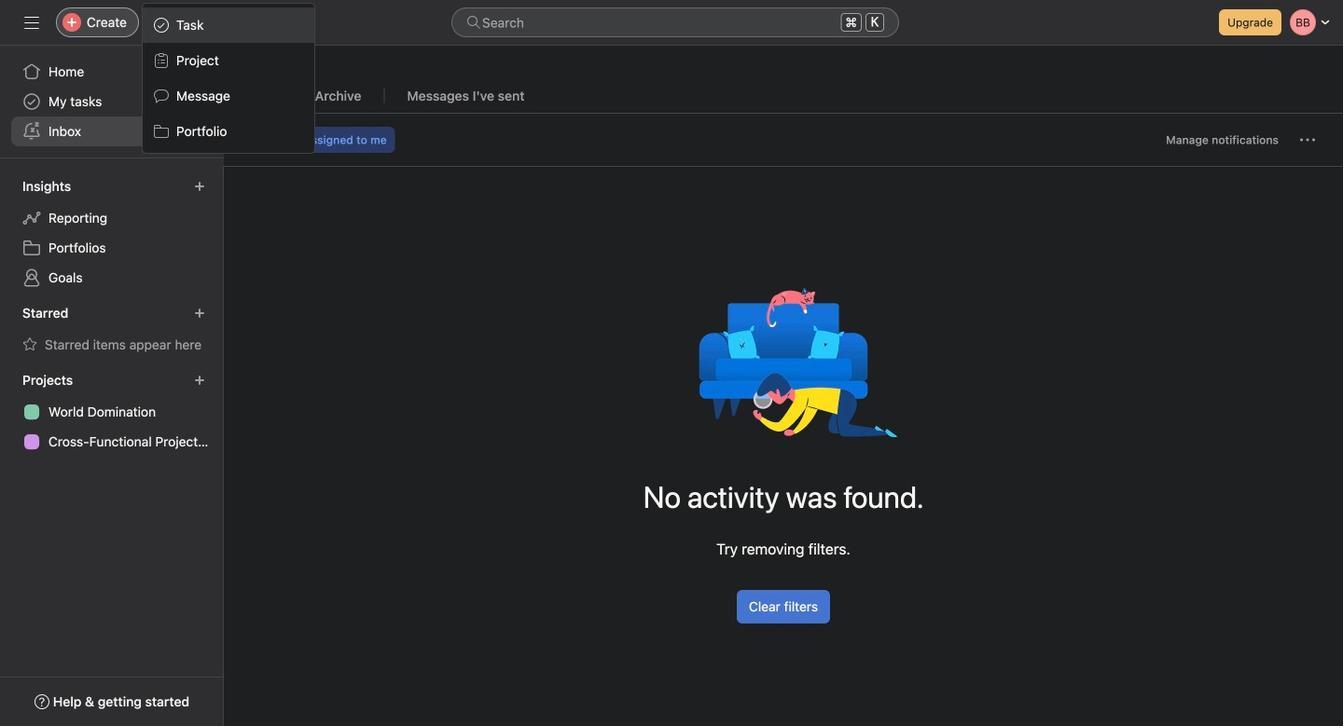 Task type: describe. For each thing, give the bounding box(es) containing it.
more actions image
[[1301, 132, 1316, 147]]

projects element
[[0, 364, 224, 461]]

new insights image
[[194, 181, 205, 192]]

Search tasks, projects, and more text field
[[452, 7, 899, 37]]



Task type: locate. For each thing, give the bounding box(es) containing it.
starred element
[[0, 297, 224, 364]]

global element
[[0, 46, 224, 158]]

add items to starred image
[[194, 308, 205, 319]]

menu item
[[143, 7, 314, 43]]

None field
[[452, 7, 899, 37]]

hide sidebar image
[[24, 15, 39, 30]]

insights element
[[0, 170, 224, 297]]

new project or portfolio image
[[194, 375, 205, 386]]



Task type: vqa. For each thing, say whether or not it's contained in the screenshot.
THE JR IMAGE
no



